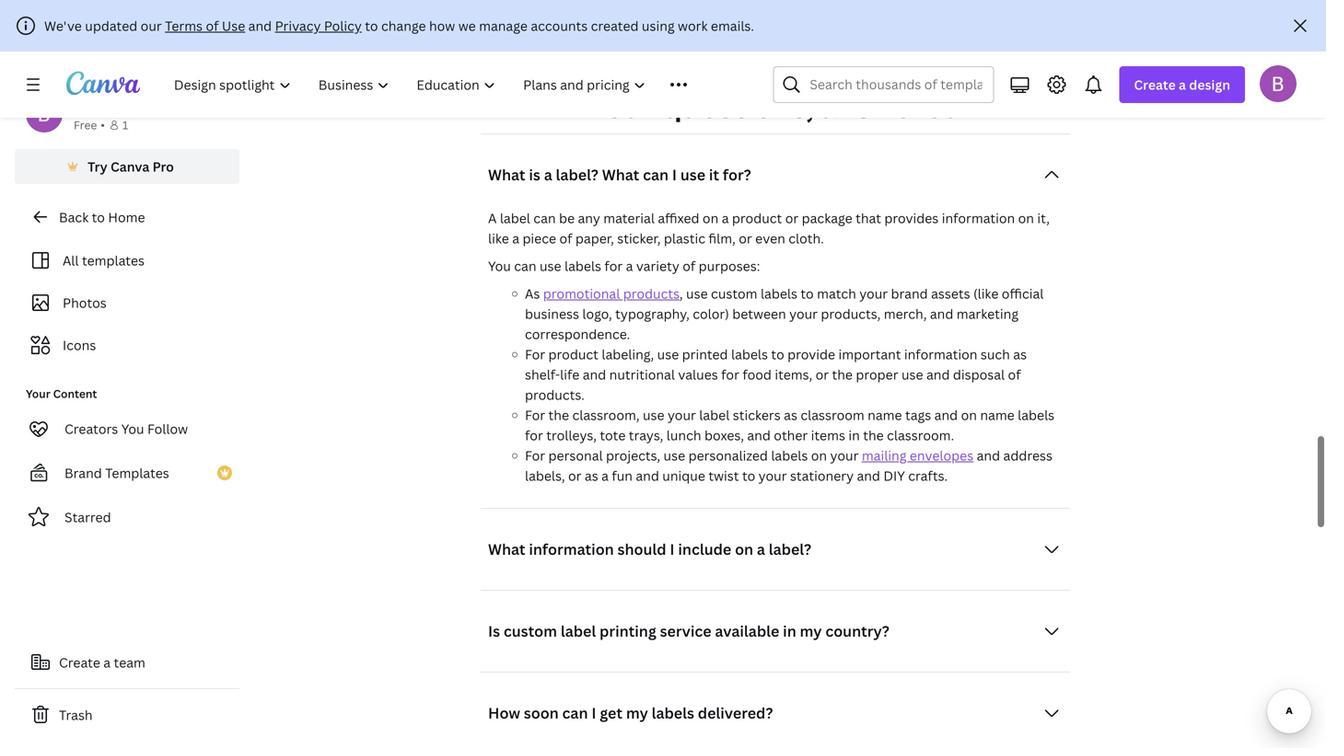 Task type: describe. For each thing, give the bounding box(es) containing it.
products,
[[821, 305, 881, 323]]

projects,
[[606, 447, 660, 465]]

what is a label? what can i use it for?
[[488, 165, 751, 185]]

templates
[[105, 465, 169, 482]]

that
[[856, 209, 881, 227]]

your for your content
[[26, 386, 50, 402]]

variety
[[636, 257, 679, 275]]

a right like
[[512, 230, 519, 247]]

and down stickers
[[747, 427, 771, 444]]

items
[[811, 427, 845, 444]]

proper
[[856, 366, 898, 383]]

what up material
[[602, 165, 639, 185]]

our
[[141, 17, 162, 35]]

information inside the what information should i include on a label? dropdown button
[[529, 540, 614, 559]]

what for is
[[488, 165, 525, 185]]

correspondence.
[[525, 325, 630, 343]]

classroom,
[[572, 406, 640, 424]]

for for for product labeling, use printed labels to provide important information such as shelf-life and nutritional values for food items, or the proper use and disposal of products. for the classroom, use your label stickers as classroom name tags and on name labels for trolleys, tote trays, lunch boxes, and other items in the classroom.
[[525, 346, 545, 363]]

is
[[529, 165, 540, 185]]

include
[[678, 540, 731, 559]]

trash
[[59, 707, 93, 724]]

or up cloth.
[[785, 209, 799, 227]]

use up unique
[[664, 447, 685, 465]]

fun
[[612, 467, 633, 485]]

or inside and address labels, or as a fun and unique twist to your stationery and diy crafts.
[[568, 467, 582, 485]]

classroom.
[[887, 427, 954, 444]]

official
[[1002, 285, 1044, 302]]

and down the mailing
[[857, 467, 880, 485]]

purposes:
[[699, 257, 760, 275]]

and right life
[[583, 366, 606, 383]]

for product labeling, use printed labels to provide important information such as shelf-life and nutritional values for food items, or the proper use and disposal of products. for the classroom, use your label stickers as classroom name tags and on name labels for trolleys, tote trays, lunch boxes, and other items in the classroom.
[[525, 346, 1055, 444]]

privacy policy link
[[275, 17, 362, 35]]

paper,
[[576, 230, 614, 247]]

and right use at the top
[[248, 17, 272, 35]]

how
[[429, 17, 455, 35]]

how soon can i get my labels delivered?
[[488, 703, 773, 723]]

all templates link
[[26, 243, 228, 278]]

values
[[678, 366, 718, 383]]

i for get
[[592, 703, 596, 723]]

label inside a label can be any material affixed on a product or package that provides information on it, like a piece of paper, sticker, plastic film, or even cloth.
[[500, 209, 530, 227]]

your up products,
[[859, 285, 888, 302]]

brand templates
[[64, 465, 169, 482]]

2 horizontal spatial the
[[863, 427, 884, 444]]

to inside the for product labeling, use printed labels to provide important information such as shelf-life and nutritional values for food items, or the proper use and disposal of products. for the classroom, use your label stickers as classroom name tags and on name labels for trolleys, tote trays, lunch boxes, and other items in the classroom.
[[771, 346, 784, 363]]

such
[[981, 346, 1010, 363]]

on up film,
[[703, 209, 719, 227]]

, use custom labels to match your brand assets (like official business logo, typography, color) between your products, merch, and marketing correspondence.
[[525, 285, 1044, 343]]

terms of use link
[[165, 17, 245, 35]]

change
[[381, 17, 426, 35]]

a
[[488, 209, 497, 227]]

1 name from the left
[[868, 406, 902, 424]]

can inside a label can be any material affixed on a product or package that provides information on it, like a piece of paper, sticker, plastic film, or even cloth.
[[534, 209, 556, 227]]

a inside and address labels, or as a fun and unique twist to your stationery and diy crafts.
[[601, 467, 609, 485]]

photos
[[63, 294, 107, 312]]

can up affixed
[[643, 165, 669, 185]]

my inside is custom label printing service available in my country? dropdown button
[[800, 622, 822, 641]]

of down the plastic
[[683, 257, 696, 275]]

your down items
[[830, 447, 859, 465]]

brand
[[891, 285, 928, 302]]

label inside the for product labeling, use printed labels to provide important information such as shelf-life and nutritional values for food items, or the proper use and disposal of products. for the classroom, use your label stickers as classroom name tags and on name labels for trolleys, tote trays, lunch boxes, and other items in the classroom.
[[699, 406, 730, 424]]

creators you follow
[[64, 420, 188, 438]]

photos link
[[26, 285, 228, 320]]

2 for from the top
[[525, 406, 545, 424]]

labels,
[[525, 467, 565, 485]]

it,
[[1037, 209, 1050, 227]]

create a team
[[59, 654, 145, 672]]

logo,
[[582, 305, 612, 323]]

as inside and address labels, or as a fun and unique twist to your stationery and diy crafts.
[[585, 467, 598, 485]]

0 horizontal spatial you
[[121, 420, 144, 438]]

cloth.
[[789, 230, 824, 247]]

can right soon
[[562, 703, 588, 723]]

1 vertical spatial for
[[721, 366, 739, 383]]

for personal projects, use personalized labels on your mailing envelopes
[[525, 447, 974, 465]]

labels up promotional
[[565, 257, 601, 275]]

labels down other
[[771, 447, 808, 465]]

free •
[[74, 117, 105, 133]]

back to home link
[[15, 199, 239, 236]]

of left use at the top
[[206, 17, 219, 35]]

match
[[817, 285, 856, 302]]

like
[[488, 230, 509, 247]]

can up as
[[514, 257, 536, 275]]

accounts
[[531, 17, 588, 35]]

to inside and address labels, or as a fun and unique twist to your stationery and diy crafts.
[[742, 467, 755, 485]]

what information should i include on a label?
[[488, 540, 812, 559]]

for?
[[723, 165, 751, 185]]

labeling,
[[602, 346, 654, 363]]

provide
[[788, 346, 835, 363]]

back to home
[[59, 209, 145, 226]]

creators you follow link
[[15, 411, 239, 448]]

1 horizontal spatial label?
[[769, 540, 812, 559]]

0 vertical spatial i
[[672, 165, 677, 185]]

and right tags
[[934, 406, 958, 424]]

pro
[[152, 158, 174, 175]]

starred link
[[15, 499, 239, 536]]

bob builder image
[[1260, 65, 1297, 102]]

what for information
[[488, 540, 525, 559]]

we
[[458, 17, 476, 35]]

a up film,
[[722, 209, 729, 227]]

promotional
[[543, 285, 620, 302]]

2 name from the left
[[980, 406, 1015, 424]]

to inside , use custom labels to match your brand assets (like official business logo, typography, color) between your products, merch, and marketing correspondence.
[[801, 285, 814, 302]]

food
[[743, 366, 772, 383]]

0 vertical spatial you
[[488, 257, 511, 275]]

your down match
[[789, 305, 818, 323]]

or right film,
[[739, 230, 752, 247]]

a label can be any material affixed on a product or package that provides information on it, like a piece of paper, sticker, plastic film, or even cloth.
[[488, 209, 1050, 247]]

use right the proper in the right of the page
[[902, 366, 923, 383]]

labels up the food
[[731, 346, 768, 363]]

a inside "button"
[[103, 654, 111, 672]]

use up trays,
[[643, 406, 665, 424]]

affixed
[[658, 209, 699, 227]]

plastic
[[664, 230, 705, 247]]

delivered?
[[698, 703, 773, 723]]

printing
[[600, 622, 656, 641]]

Search search field
[[810, 67, 982, 102]]

your content
[[26, 386, 97, 402]]

color)
[[693, 305, 729, 323]]

label inside dropdown button
[[561, 622, 596, 641]]

icons link
[[26, 328, 228, 363]]

starred
[[64, 509, 111, 526]]

create a design
[[1134, 76, 1230, 93]]

your inside and address labels, or as a fun and unique twist to your stationery and diy crafts.
[[759, 467, 787, 485]]

labels inside dropdown button
[[652, 703, 694, 723]]

products.
[[525, 386, 585, 404]]

using
[[642, 17, 675, 35]]

boxes,
[[705, 427, 744, 444]]

all
[[63, 252, 79, 269]]

and address labels, or as a fun and unique twist to your stationery and diy crafts.
[[525, 447, 1053, 485]]

promotional products link
[[543, 285, 680, 302]]

use inside the what is a label? what can i use it for? dropdown button
[[680, 165, 705, 185]]

labels inside , use custom labels to match your brand assets (like official business logo, typography, color) between your products, merch, and marketing correspondence.
[[761, 285, 798, 302]]

mailing
[[862, 447, 907, 465]]

team
[[114, 654, 145, 672]]

created
[[591, 17, 639, 35]]

content
[[53, 386, 97, 402]]

a right include
[[757, 540, 765, 559]]

0 vertical spatial label?
[[556, 165, 599, 185]]

a left variety
[[626, 257, 633, 275]]

design
[[1189, 76, 1230, 93]]



Task type: vqa. For each thing, say whether or not it's contained in the screenshot.
Working with a team?
no



Task type: locate. For each thing, give the bounding box(es) containing it.
label up boxes,
[[699, 406, 730, 424]]

0 vertical spatial the
[[832, 366, 853, 383]]

1 horizontal spatial create
[[1134, 76, 1176, 93]]

1 horizontal spatial product
[[732, 209, 782, 227]]

diy
[[884, 467, 905, 485]]

label right a at the top of the page
[[500, 209, 530, 227]]

on left it, at the top of page
[[1018, 209, 1034, 227]]

1 vertical spatial label?
[[769, 540, 812, 559]]

even
[[755, 230, 785, 247]]

(like
[[973, 285, 999, 302]]

as right the such
[[1013, 346, 1027, 363]]

envelopes
[[910, 447, 974, 465]]

labels
[[565, 257, 601, 275], [761, 285, 798, 302], [731, 346, 768, 363], [1018, 406, 1055, 424], [771, 447, 808, 465], [652, 703, 694, 723]]

to right policy
[[365, 17, 378, 35]]

create
[[1134, 76, 1176, 93], [59, 654, 100, 672]]

to right back
[[92, 209, 105, 226]]

1 vertical spatial create
[[59, 654, 100, 672]]

for left the food
[[721, 366, 739, 383]]

trolleys,
[[546, 427, 597, 444]]

try
[[88, 158, 107, 175]]

the down important
[[832, 366, 853, 383]]

unique
[[662, 467, 705, 485]]

is custom label printing service available in my country? button
[[481, 613, 1070, 650]]

2 horizontal spatial as
[[1013, 346, 1027, 363]]

label? right the is in the top left of the page
[[556, 165, 599, 185]]

use right ,
[[686, 285, 708, 302]]

0 vertical spatial label
[[500, 209, 530, 227]]

the up the mailing
[[863, 427, 884, 444]]

0 vertical spatial for
[[525, 346, 545, 363]]

products
[[623, 285, 680, 302]]

any
[[578, 209, 600, 227]]

name left tags
[[868, 406, 902, 424]]

questions,
[[662, 86, 814, 127]]

1 vertical spatial my
[[626, 703, 648, 723]]

for for for personal projects, use personalized labels on your mailing envelopes
[[525, 447, 545, 465]]

top level navigation element
[[162, 66, 729, 103], [162, 66, 729, 103]]

create inside "button"
[[59, 654, 100, 672]]

on inside the for product labeling, use printed labels to provide important information such as shelf-life and nutritional values for food items, or the proper use and disposal of products. for the classroom, use your label stickers as classroom name tags and on name labels for trolleys, tote trays, lunch boxes, and other items in the classroom.
[[961, 406, 977, 424]]

0 horizontal spatial in
[[783, 622, 796, 641]]

package
[[802, 209, 852, 227]]

or down provide
[[816, 366, 829, 383]]

for up "shelf-"
[[525, 346, 545, 363]]

or down personal at the left bottom of page
[[568, 467, 582, 485]]

1 vertical spatial for
[[525, 406, 545, 424]]

piece
[[523, 230, 556, 247]]

what down 'labels,'
[[488, 540, 525, 559]]

twist
[[709, 467, 739, 485]]

in
[[849, 427, 860, 444], [783, 622, 796, 641]]

create for create a team
[[59, 654, 100, 672]]

work
[[678, 17, 708, 35]]

0 vertical spatial information
[[942, 209, 1015, 227]]

•
[[101, 117, 105, 133]]

1 horizontal spatial in
[[849, 427, 860, 444]]

crafts.
[[908, 467, 948, 485]]

0 vertical spatial create
[[1134, 76, 1176, 93]]

1 vertical spatial in
[[783, 622, 796, 641]]

1 horizontal spatial custom
[[711, 285, 758, 302]]

life
[[560, 366, 580, 383]]

in right available
[[783, 622, 796, 641]]

use inside , use custom labels to match your brand assets (like official business logo, typography, color) between your products, merch, and marketing correspondence.
[[686, 285, 708, 302]]

be
[[559, 209, 575, 227]]

your for your questions, answered
[[589, 86, 656, 127]]

of down be in the top of the page
[[559, 230, 572, 247]]

as
[[525, 285, 540, 302]]

1 vertical spatial i
[[670, 540, 675, 559]]

i right should
[[670, 540, 675, 559]]

product up even
[[732, 209, 782, 227]]

use up the nutritional
[[657, 346, 679, 363]]

to down for personal projects, use personalized labels on your mailing envelopes
[[742, 467, 755, 485]]

0 horizontal spatial label
[[500, 209, 530, 227]]

1 vertical spatial label
[[699, 406, 730, 424]]

you
[[488, 257, 511, 275], [121, 420, 144, 438]]

answered
[[820, 86, 962, 127]]

2 vertical spatial for
[[525, 427, 543, 444]]

on inside dropdown button
[[735, 540, 753, 559]]

your inside the for product labeling, use printed labels to provide important information such as shelf-life and nutritional values for food items, or the proper use and disposal of products. for the classroom, use your label stickers as classroom name tags and on name labels for trolleys, tote trays, lunch boxes, and other items in the classroom.
[[668, 406, 696, 424]]

as down personal at the left bottom of page
[[585, 467, 598, 485]]

2 vertical spatial the
[[863, 427, 884, 444]]

information left it, at the top of page
[[942, 209, 1015, 227]]

how soon can i get my labels delivered? button
[[481, 695, 1070, 732]]

labels right get
[[652, 703, 694, 723]]

create inside dropdown button
[[1134, 76, 1176, 93]]

0 vertical spatial your
[[589, 86, 656, 127]]

0 vertical spatial my
[[800, 622, 822, 641]]

labels up address
[[1018, 406, 1055, 424]]

on up the stationery
[[811, 447, 827, 465]]

1 vertical spatial information
[[904, 346, 978, 363]]

of down the such
[[1008, 366, 1021, 383]]

0 vertical spatial product
[[732, 209, 782, 227]]

label? down the stationery
[[769, 540, 812, 559]]

i left it
[[672, 165, 677, 185]]

my right get
[[626, 703, 648, 723]]

create left team
[[59, 654, 100, 672]]

all templates
[[63, 252, 145, 269]]

name down disposal
[[980, 406, 1015, 424]]

2 vertical spatial label
[[561, 622, 596, 641]]

and down projects,
[[636, 467, 659, 485]]

i
[[672, 165, 677, 185], [670, 540, 675, 559], [592, 703, 596, 723]]

your left content
[[26, 386, 50, 402]]

material
[[603, 209, 655, 227]]

a left fun on the left bottom
[[601, 467, 609, 485]]

how
[[488, 703, 520, 723]]

2 vertical spatial information
[[529, 540, 614, 559]]

1 horizontal spatial as
[[784, 406, 797, 424]]

1 horizontal spatial for
[[605, 257, 623, 275]]

1 horizontal spatial my
[[800, 622, 822, 641]]

1 horizontal spatial you
[[488, 257, 511, 275]]

a right the is in the top left of the page
[[544, 165, 552, 185]]

stationery
[[790, 467, 854, 485]]

marketing
[[957, 305, 1019, 323]]

product up life
[[548, 346, 599, 363]]

items,
[[775, 366, 812, 383]]

between
[[732, 305, 786, 323]]

2 horizontal spatial label
[[699, 406, 730, 424]]

can up piece
[[534, 209, 556, 227]]

creators
[[64, 420, 118, 438]]

business
[[525, 305, 579, 323]]

on down disposal
[[961, 406, 977, 424]]

product inside the for product labeling, use printed labels to provide important information such as shelf-life and nutritional values for food items, or the proper use and disposal of products. for the classroom, use your label stickers as classroom name tags and on name labels for trolleys, tote trays, lunch boxes, and other items in the classroom.
[[548, 346, 599, 363]]

2 horizontal spatial for
[[721, 366, 739, 383]]

what information should i include on a label? button
[[481, 531, 1070, 568]]

manage
[[479, 17, 528, 35]]

it
[[709, 165, 719, 185]]

1 vertical spatial custom
[[504, 622, 557, 641]]

1 vertical spatial your
[[26, 386, 50, 402]]

brand templates link
[[15, 455, 239, 492]]

we've
[[44, 17, 82, 35]]

0 horizontal spatial my
[[626, 703, 648, 723]]

1
[[122, 117, 128, 133]]

emails.
[[711, 17, 754, 35]]

to left match
[[801, 285, 814, 302]]

1 horizontal spatial name
[[980, 406, 1015, 424]]

a left team
[[103, 654, 111, 672]]

create a design button
[[1119, 66, 1245, 103]]

other
[[774, 427, 808, 444]]

updated
[[85, 17, 137, 35]]

0 horizontal spatial product
[[548, 346, 599, 363]]

assets
[[931, 285, 970, 302]]

should
[[618, 540, 666, 559]]

2 vertical spatial as
[[585, 467, 598, 485]]

information left should
[[529, 540, 614, 559]]

1 vertical spatial as
[[784, 406, 797, 424]]

as promotional products
[[525, 285, 680, 302]]

to up items,
[[771, 346, 784, 363]]

your up what is a label? what can i use it for?
[[589, 86, 656, 127]]

information inside a label can be any material affixed on a product or package that provides information on it, like a piece of paper, sticker, plastic film, or even cloth.
[[942, 209, 1015, 227]]

and left disposal
[[926, 366, 950, 383]]

custom right the is
[[504, 622, 557, 641]]

create left design
[[1134, 76, 1176, 93]]

back
[[59, 209, 89, 226]]

the down products.
[[548, 406, 569, 424]]

classroom
[[801, 406, 865, 424]]

label left printing
[[561, 622, 596, 641]]

0 vertical spatial as
[[1013, 346, 1027, 363]]

tote
[[600, 427, 626, 444]]

1 vertical spatial product
[[548, 346, 599, 363]]

product inside a label can be any material affixed on a product or package that provides information on it, like a piece of paper, sticker, plastic film, or even cloth.
[[732, 209, 782, 227]]

for up "promotional products" link
[[605, 257, 623, 275]]

and
[[248, 17, 272, 35], [930, 305, 954, 323], [583, 366, 606, 383], [926, 366, 950, 383], [934, 406, 958, 424], [747, 427, 771, 444], [977, 447, 1000, 465], [636, 467, 659, 485], [857, 467, 880, 485]]

of inside the for product labeling, use printed labels to provide important information such as shelf-life and nutritional values for food items, or the proper use and disposal of products. for the classroom, use your label stickers as classroom name tags and on name labels for trolleys, tote trays, lunch boxes, and other items in the classroom.
[[1008, 366, 1021, 383]]

i for include
[[670, 540, 675, 559]]

my
[[800, 622, 822, 641], [626, 703, 648, 723]]

custom down purposes:
[[711, 285, 758, 302]]

canva
[[110, 158, 149, 175]]

3 for from the top
[[525, 447, 545, 465]]

for down products.
[[525, 406, 545, 424]]

shelf-
[[525, 366, 560, 383]]

use
[[680, 165, 705, 185], [540, 257, 561, 275], [686, 285, 708, 302], [657, 346, 679, 363], [902, 366, 923, 383], [643, 406, 665, 424], [664, 447, 685, 465]]

use down piece
[[540, 257, 561, 275]]

personal
[[548, 447, 603, 465]]

available
[[715, 622, 779, 641]]

1 horizontal spatial the
[[832, 366, 853, 383]]

0 vertical spatial for
[[605, 257, 623, 275]]

information inside the for product labeling, use printed labels to provide important information such as shelf-life and nutritional values for food items, or the proper use and disposal of products. for the classroom, use your label stickers as classroom name tags and on name labels for trolleys, tote trays, lunch boxes, and other items in the classroom.
[[904, 346, 978, 363]]

privacy
[[275, 17, 321, 35]]

create for create a design
[[1134, 76, 1176, 93]]

0 horizontal spatial custom
[[504, 622, 557, 641]]

and inside , use custom labels to match your brand assets (like official business logo, typography, color) between your products, merch, and marketing correspondence.
[[930, 305, 954, 323]]

custom inside , use custom labels to match your brand assets (like official business logo, typography, color) between your products, merch, and marketing correspondence.
[[711, 285, 758, 302]]

for up 'labels,'
[[525, 447, 545, 465]]

2 vertical spatial i
[[592, 703, 596, 723]]

as up other
[[784, 406, 797, 424]]

in right items
[[849, 427, 860, 444]]

labels up the between on the top right of the page
[[761, 285, 798, 302]]

information up disposal
[[904, 346, 978, 363]]

2 vertical spatial for
[[525, 447, 545, 465]]

and left address
[[977, 447, 1000, 465]]

follow
[[147, 420, 188, 438]]

nutritional
[[609, 366, 675, 383]]

is
[[488, 622, 500, 641]]

0 horizontal spatial your
[[26, 386, 50, 402]]

is custom label printing service available in my country?
[[488, 622, 890, 641]]

typography,
[[615, 305, 690, 323]]

1 vertical spatial the
[[548, 406, 569, 424]]

disposal
[[953, 366, 1005, 383]]

my left country? at the bottom right of page
[[800, 622, 822, 641]]

i left get
[[592, 703, 596, 723]]

use left it
[[680, 165, 705, 185]]

you left follow
[[121, 420, 144, 438]]

you down like
[[488, 257, 511, 275]]

1 vertical spatial you
[[121, 420, 144, 438]]

stickers
[[733, 406, 781, 424]]

a left design
[[1179, 76, 1186, 93]]

tags
[[905, 406, 931, 424]]

0 horizontal spatial the
[[548, 406, 569, 424]]

your up lunch
[[668, 406, 696, 424]]

or
[[785, 209, 799, 227], [739, 230, 752, 247], [816, 366, 829, 383], [568, 467, 582, 485]]

home
[[108, 209, 145, 226]]

of inside a label can be any material affixed on a product or package that provides information on it, like a piece of paper, sticker, plastic film, or even cloth.
[[559, 230, 572, 247]]

in inside is custom label printing service available in my country? dropdown button
[[783, 622, 796, 641]]

1 horizontal spatial your
[[589, 86, 656, 127]]

0 horizontal spatial label?
[[556, 165, 599, 185]]

label?
[[556, 165, 599, 185], [769, 540, 812, 559]]

1 for from the top
[[525, 346, 545, 363]]

printed
[[682, 346, 728, 363]]

0 horizontal spatial as
[[585, 467, 598, 485]]

personalized
[[688, 447, 768, 465]]

0 vertical spatial in
[[849, 427, 860, 444]]

custom
[[711, 285, 758, 302], [504, 622, 557, 641]]

on right include
[[735, 540, 753, 559]]

for left trolleys,
[[525, 427, 543, 444]]

and down assets
[[930, 305, 954, 323]]

for
[[605, 257, 623, 275], [721, 366, 739, 383], [525, 427, 543, 444]]

label
[[500, 209, 530, 227], [699, 406, 730, 424], [561, 622, 596, 641]]

0 horizontal spatial create
[[59, 654, 100, 672]]

or inside the for product labeling, use printed labels to provide important information such as shelf-life and nutritional values for food items, or the proper use and disposal of products. for the classroom, use your label stickers as classroom name tags and on name labels for trolleys, tote trays, lunch boxes, and other items in the classroom.
[[816, 366, 829, 383]]

0 horizontal spatial name
[[868, 406, 902, 424]]

my inside how soon can i get my labels delivered? dropdown button
[[626, 703, 648, 723]]

1 horizontal spatial label
[[561, 622, 596, 641]]

0 vertical spatial custom
[[711, 285, 758, 302]]

in inside the for product labeling, use printed labels to provide important information such as shelf-life and nutritional values for food items, or the proper use and disposal of products. for the classroom, use your label stickers as classroom name tags and on name labels for trolleys, tote trays, lunch boxes, and other items in the classroom.
[[849, 427, 860, 444]]

what left the is in the top left of the page
[[488, 165, 525, 185]]

try canva pro
[[88, 158, 174, 175]]

0 horizontal spatial for
[[525, 427, 543, 444]]

None search field
[[773, 66, 994, 103]]

your down for personal projects, use personalized labels on your mailing envelopes
[[759, 467, 787, 485]]

your
[[859, 285, 888, 302], [789, 305, 818, 323], [668, 406, 696, 424], [830, 447, 859, 465], [759, 467, 787, 485]]

custom inside dropdown button
[[504, 622, 557, 641]]



